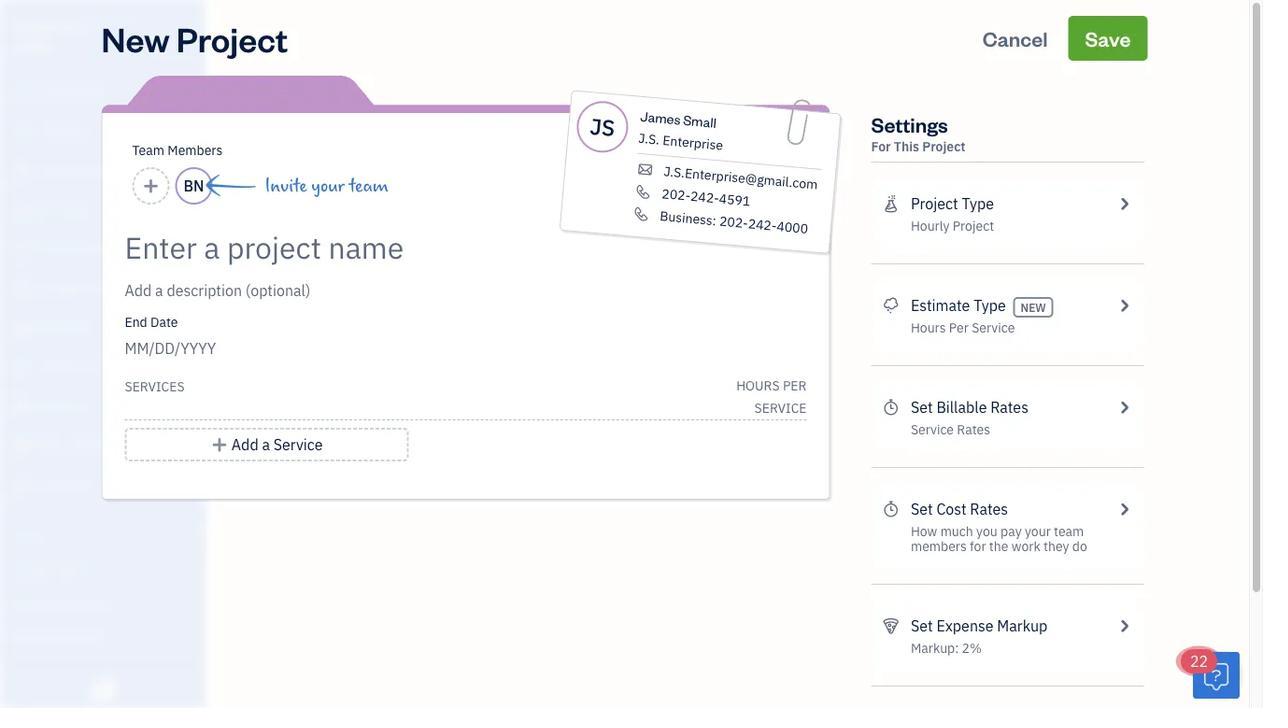 Task type: vqa. For each thing, say whether or not it's contained in the screenshot.
Service inside Button
yes



Task type: locate. For each thing, give the bounding box(es) containing it.
3 chevronright image from the top
[[1116, 615, 1133, 637]]

work
[[1012, 538, 1041, 555]]

your right pay
[[1025, 523, 1051, 540]]

set up markup: on the bottom of the page
[[911, 616, 933, 636]]

settings down "bank"
[[14, 665, 57, 680]]

0 horizontal spatial services
[[67, 596, 113, 611]]

1 vertical spatial services
[[67, 596, 113, 611]]

project
[[176, 16, 288, 60], [923, 138, 966, 155], [911, 194, 958, 214], [953, 217, 994, 235]]

services right and
[[67, 596, 113, 611]]

set billable rates
[[911, 398, 1029, 417]]

0 vertical spatial team members
[[132, 142, 223, 159]]

type up the hours per service
[[974, 296, 1006, 315]]

1 vertical spatial team
[[14, 561, 44, 577]]

rates down set billable rates
[[957, 421, 991, 438]]

type
[[962, 194, 994, 214], [974, 296, 1006, 315]]

team up add team member icon
[[132, 142, 164, 159]]

team
[[132, 142, 164, 159], [14, 561, 44, 577]]

0 vertical spatial set
[[911, 398, 933, 417]]

expense
[[937, 616, 994, 636]]

services down the end date
[[125, 378, 185, 395]]

type up hourly project at the right top of page
[[962, 194, 994, 214]]

1 vertical spatial type
[[974, 296, 1006, 315]]

phone image for business
[[632, 206, 651, 223]]

202- inside 202-242-4591
[[661, 185, 692, 204]]

0 horizontal spatial settings
[[14, 665, 57, 680]]

2 vertical spatial chevronright image
[[1116, 615, 1133, 637]]

apps link
[[5, 519, 200, 551]]

2%
[[962, 640, 982, 657]]

1 horizontal spatial 202-
[[719, 212, 749, 232]]

0 horizontal spatial members
[[46, 561, 95, 577]]

team
[[349, 176, 389, 196], [1054, 523, 1084, 540]]

add a service
[[232, 435, 323, 455]]

type for project type
[[962, 194, 994, 214]]

0 vertical spatial chevronright image
[[1116, 294, 1133, 317]]

chevronright image
[[1116, 294, 1133, 317], [1116, 498, 1133, 521]]

chevronright image
[[1116, 193, 1133, 215], [1116, 396, 1133, 419], [1116, 615, 1133, 637]]

service
[[755, 400, 807, 417]]

1 horizontal spatial your
[[1025, 523, 1051, 540]]

new
[[101, 16, 170, 60]]

members
[[168, 142, 223, 159], [46, 561, 95, 577]]

0 vertical spatial team
[[132, 142, 164, 159]]

phone image
[[634, 184, 653, 200], [632, 206, 651, 223]]

cancel
[[983, 25, 1048, 51]]

service right a
[[274, 435, 323, 455]]

1 vertical spatial chevronright image
[[1116, 498, 1133, 521]]

hours inside hours per service
[[737, 377, 780, 394]]

team members up 'bn'
[[132, 142, 223, 159]]

cost
[[937, 500, 967, 519]]

add team member image
[[142, 175, 160, 197]]

set up how
[[911, 500, 933, 519]]

2 chevronright image from the top
[[1116, 498, 1133, 521]]

settings
[[871, 111, 948, 137], [14, 665, 57, 680]]

1 horizontal spatial 242-
[[748, 215, 778, 235]]

hours for hours per service
[[911, 319, 946, 336]]

team members
[[132, 142, 223, 159], [14, 561, 95, 577]]

service inside add a service button
[[274, 435, 323, 455]]

0 vertical spatial team
[[349, 176, 389, 196]]

team right work
[[1054, 523, 1084, 540]]

how much you pay your team members for the work they do
[[911, 523, 1088, 555]]

1 vertical spatial set
[[911, 500, 933, 519]]

0 vertical spatial rates
[[991, 398, 1029, 417]]

services
[[125, 378, 185, 395], [67, 596, 113, 611]]

settings inside "settings for this project"
[[871, 111, 948, 137]]

Project Description text field
[[125, 279, 639, 302]]

bn
[[184, 176, 204, 196]]

rates for cost
[[970, 500, 1008, 519]]

nelson llc owner
[[15, 17, 86, 52]]

hourly
[[911, 217, 950, 235]]

0 vertical spatial phone image
[[634, 184, 653, 200]]

0 horizontal spatial service
[[274, 435, 323, 455]]

estimate
[[911, 296, 970, 315]]

0 vertical spatial settings
[[871, 111, 948, 137]]

0 vertical spatial type
[[962, 194, 994, 214]]

new project
[[101, 16, 288, 60]]

1 horizontal spatial team
[[132, 142, 164, 159]]

hours up service
[[737, 377, 780, 394]]

0 horizontal spatial team members
[[14, 561, 95, 577]]

242- up : at right top
[[690, 187, 720, 207]]

connections
[[43, 630, 110, 646]]

0 horizontal spatial 202-
[[661, 185, 692, 204]]

1 vertical spatial members
[[46, 561, 95, 577]]

main element
[[0, 0, 266, 708]]

rates
[[991, 398, 1029, 417], [957, 421, 991, 438], [970, 500, 1008, 519]]

settings up "this"
[[871, 111, 948, 137]]

your
[[311, 176, 345, 196], [1025, 523, 1051, 540]]

hours per service
[[737, 377, 807, 417]]

1 horizontal spatial members
[[168, 142, 223, 159]]

members up 'bn'
[[168, 142, 223, 159]]

rates for billable
[[991, 398, 1029, 417]]

your right invite
[[311, 176, 345, 196]]

2 chevronright image from the top
[[1116, 396, 1133, 419]]

1 horizontal spatial service
[[911, 421, 954, 438]]

bank connections
[[14, 630, 110, 646]]

estimates image
[[883, 294, 900, 317]]

set expense markup
[[911, 616, 1048, 636]]

0 vertical spatial hours
[[911, 319, 946, 336]]

team up items
[[14, 561, 44, 577]]

0 vertical spatial 242-
[[690, 187, 720, 207]]

1 horizontal spatial settings
[[871, 111, 948, 137]]

payment image
[[12, 240, 35, 259]]

chevronright image for set billable rates
[[1116, 396, 1133, 419]]

2 vertical spatial set
[[911, 616, 933, 636]]

:
[[712, 212, 717, 229]]

0 horizontal spatial hours
[[737, 377, 780, 394]]

1 chevronright image from the top
[[1116, 294, 1133, 317]]

1 horizontal spatial hours
[[911, 319, 946, 336]]

end date
[[125, 314, 178, 331]]

service
[[972, 319, 1015, 336], [911, 421, 954, 438], [274, 435, 323, 455]]

0 horizontal spatial team
[[14, 561, 44, 577]]

hourly project
[[911, 217, 994, 235]]

items and services
[[14, 596, 113, 611]]

202- right : at right top
[[719, 212, 749, 232]]

1 horizontal spatial team members
[[132, 142, 223, 159]]

members
[[911, 538, 967, 555]]

1 vertical spatial chevronright image
[[1116, 396, 1133, 419]]

add a service button
[[125, 428, 409, 462]]

1 horizontal spatial services
[[125, 378, 185, 395]]

202- up business
[[661, 185, 692, 204]]

202-
[[661, 185, 692, 204], [719, 212, 749, 232]]

1 vertical spatial 242-
[[748, 215, 778, 235]]

you
[[977, 523, 998, 540]]

0 vertical spatial 202-
[[661, 185, 692, 204]]

owner
[[15, 37, 52, 52]]

3 set from the top
[[911, 616, 933, 636]]

1 vertical spatial settings
[[14, 665, 57, 680]]

team inside how much you pay your team members for the work they do
[[1054, 523, 1084, 540]]

resource center badge image
[[1193, 652, 1240, 699]]

team members up and
[[14, 561, 95, 577]]

0 horizontal spatial your
[[311, 176, 345, 196]]

hours
[[911, 319, 946, 336], [737, 377, 780, 394]]

team members inside main 'element'
[[14, 561, 95, 577]]

rates up you
[[970, 500, 1008, 519]]

1 vertical spatial team members
[[14, 561, 95, 577]]

save button
[[1069, 16, 1148, 61]]

1 vertical spatial team
[[1054, 523, 1084, 540]]

1 horizontal spatial team
[[1054, 523, 1084, 540]]

1 vertical spatial rates
[[957, 421, 991, 438]]

1 vertical spatial 202-
[[719, 212, 749, 232]]

0 horizontal spatial 242-
[[690, 187, 720, 207]]

service down billable
[[911, 421, 954, 438]]

timetracking image
[[883, 396, 900, 419]]

Project Name text field
[[125, 229, 639, 266]]

invoice image
[[12, 201, 35, 220]]

0 vertical spatial chevronright image
[[1116, 193, 1133, 215]]

2 horizontal spatial service
[[972, 319, 1015, 336]]

apps
[[14, 527, 42, 542]]

set
[[911, 398, 933, 417], [911, 500, 933, 519], [911, 616, 933, 636]]

project type
[[911, 194, 994, 214]]

hours down estimate
[[911, 319, 946, 336]]

members up items and services
[[46, 561, 95, 577]]

business : 202-242-4000
[[659, 207, 809, 237]]

1 vertical spatial your
[[1025, 523, 1051, 540]]

expense image
[[12, 279, 35, 298]]

set for set cost rates
[[911, 500, 933, 519]]

team up project name text box
[[349, 176, 389, 196]]

chevronright image for estimate type
[[1116, 294, 1133, 317]]

2 set from the top
[[911, 500, 933, 519]]

chevronright image for set cost rates
[[1116, 498, 1133, 521]]

hours per service
[[911, 319, 1015, 336]]

set right timetracking icon
[[911, 398, 933, 417]]

envelope image
[[635, 161, 655, 178]]

2 vertical spatial rates
[[970, 500, 1008, 519]]

estimate image
[[12, 162, 35, 180]]

1 set from the top
[[911, 398, 933, 417]]

rates right billable
[[991, 398, 1029, 417]]

the
[[990, 538, 1009, 555]]

invite your team
[[265, 176, 389, 196]]

242- down 4591
[[748, 215, 778, 235]]

1 vertical spatial hours
[[737, 377, 780, 394]]

settings link
[[5, 657, 200, 690]]

1 vertical spatial phone image
[[632, 206, 651, 223]]

242-
[[690, 187, 720, 207], [748, 215, 778, 235]]

chevronright image for set expense markup
[[1116, 615, 1133, 637]]

settings inside settings link
[[14, 665, 57, 680]]

client image
[[12, 122, 35, 141]]

service right "per"
[[972, 319, 1015, 336]]

1 chevronright image from the top
[[1116, 193, 1133, 215]]

4591
[[719, 190, 751, 210]]



Task type: describe. For each thing, give the bounding box(es) containing it.
items
[[14, 596, 43, 611]]

james
[[640, 107, 682, 128]]

timer image
[[12, 358, 35, 377]]

settings for this project
[[871, 111, 966, 155]]

james small j.s. enterprise
[[638, 107, 724, 154]]

freshbooks image
[[88, 678, 118, 701]]

202- inside business : 202-242-4000
[[719, 212, 749, 232]]

report image
[[12, 476, 35, 494]]

plus image
[[211, 434, 228, 456]]

add
[[232, 435, 259, 455]]

service for hours per service
[[972, 319, 1015, 336]]

project image
[[12, 319, 35, 337]]

timetracking image
[[883, 498, 900, 521]]

242- inside business : 202-242-4000
[[748, 215, 778, 235]]

a
[[262, 435, 270, 455]]

set for set billable rates
[[911, 398, 933, 417]]

0 vertical spatial your
[[311, 176, 345, 196]]

type for estimate type
[[974, 296, 1006, 315]]

per
[[783, 377, 807, 394]]

money image
[[12, 397, 35, 416]]

settings for settings
[[14, 665, 57, 680]]

22 button
[[1181, 649, 1240, 699]]

0 vertical spatial services
[[125, 378, 185, 395]]

much
[[941, 523, 974, 540]]

202-242-4591
[[661, 185, 751, 210]]

your inside how much you pay your team members for the work they do
[[1025, 523, 1051, 540]]

team members link
[[5, 553, 200, 586]]

service for add a service
[[274, 435, 323, 455]]

dashboard image
[[12, 83, 35, 102]]

new
[[1021, 300, 1046, 315]]

service rates
[[911, 421, 991, 438]]

0 horizontal spatial team
[[349, 176, 389, 196]]

end
[[125, 314, 147, 331]]

set for set expense markup
[[911, 616, 933, 636]]

settings for settings for this project
[[871, 111, 948, 137]]

invite
[[265, 176, 307, 196]]

js
[[589, 111, 617, 142]]

do
[[1073, 538, 1088, 555]]

small
[[683, 111, 717, 131]]

pay
[[1001, 523, 1022, 540]]

cancel button
[[966, 16, 1065, 61]]

22
[[1191, 652, 1209, 671]]

they
[[1044, 538, 1070, 555]]

set cost rates
[[911, 500, 1008, 519]]

billable
[[937, 398, 987, 417]]

date
[[150, 314, 178, 331]]

markup:
[[911, 640, 959, 657]]

for
[[871, 138, 891, 155]]

this
[[894, 138, 920, 155]]

markup: 2%
[[911, 640, 982, 657]]

business
[[659, 207, 714, 229]]

services inside main 'element'
[[67, 596, 113, 611]]

nelson
[[15, 17, 58, 35]]

save
[[1085, 25, 1131, 51]]

team inside main 'element'
[[14, 561, 44, 577]]

estimate type
[[911, 296, 1006, 315]]

project inside "settings for this project"
[[923, 138, 966, 155]]

phone image for 202-242-4591
[[634, 184, 653, 200]]

and
[[45, 596, 65, 611]]

llc
[[60, 17, 86, 35]]

chart image
[[12, 436, 35, 455]]

expenses image
[[883, 615, 900, 637]]

bank connections link
[[5, 622, 200, 655]]

markup
[[997, 616, 1048, 636]]

items and services link
[[5, 588, 200, 621]]

chevronright image for project type
[[1116, 193, 1133, 215]]

projects image
[[883, 193, 900, 215]]

0 vertical spatial members
[[168, 142, 223, 159]]

242- inside 202-242-4591
[[690, 187, 720, 207]]

members inside main 'element'
[[46, 561, 95, 577]]

enterprise
[[662, 131, 724, 154]]

hours for hours per service
[[737, 377, 780, 394]]

for
[[970, 538, 986, 555]]

per
[[949, 319, 969, 336]]

4000
[[776, 217, 809, 237]]

j.s.enterprise@gmail.com
[[663, 162, 819, 193]]

End date in  format text field
[[125, 339, 466, 358]]

bank
[[14, 630, 41, 646]]

j.s.
[[638, 129, 661, 148]]

how
[[911, 523, 938, 540]]



